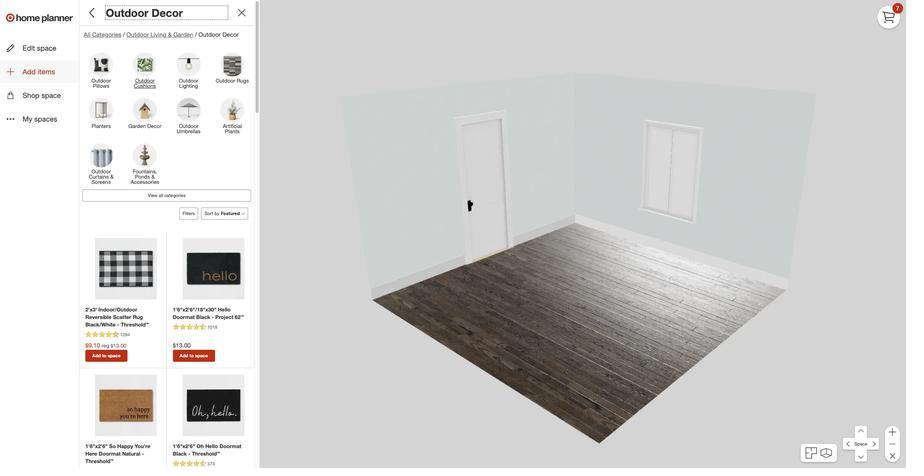 Task type: locate. For each thing, give the bounding box(es) containing it.
outdoor for outdoor rugs
[[216, 77, 235, 84]]

outdoor up outdoor lighting image at the left
[[198, 31, 221, 38]]

threshold™
[[121, 322, 149, 328], [192, 451, 220, 457], [85, 459, 113, 465]]

doormat down so
[[99, 451, 121, 457]]

1 horizontal spatial add to space button
[[173, 350, 215, 362]]

- inside 2'x3' indoor/outdoor reversible scatter rug black/white - threshold™
[[117, 322, 119, 328]]

0 vertical spatial doormat
[[173, 314, 195, 321]]

1 1'6"x2'6" from the left
[[85, 444, 108, 450]]

/
[[123, 31, 125, 38], [195, 31, 197, 38]]

2 1'6"x2'6" from the left
[[173, 444, 195, 450]]

edit
[[23, 44, 35, 52]]

& right living
[[168, 31, 172, 38]]

0 horizontal spatial /
[[123, 31, 125, 38]]

1 vertical spatial hello
[[205, 444, 218, 450]]

outdoor down outdoor umbrellas image
[[179, 123, 198, 129]]

1 horizontal spatial to
[[189, 353, 194, 359]]

reversible
[[85, 314, 112, 321]]

outdoor living & garden button
[[126, 31, 193, 39]]

decor for garden decor
[[147, 123, 161, 129]]

add to space button down reg on the left bottom
[[85, 350, 127, 362]]

doormat
[[173, 314, 195, 321], [219, 444, 241, 450], [99, 451, 121, 457]]

black inside 1'6"x2'6"/18"x30" hello doormat black - project 62™
[[196, 314, 210, 321]]

0 horizontal spatial garden
[[128, 123, 146, 129]]

rug
[[133, 314, 143, 321]]

0 vertical spatial hello
[[218, 307, 231, 313]]

add for add items
[[23, 67, 36, 76]]

threshold™ down the rug
[[121, 322, 149, 328]]

373
[[207, 462, 215, 467]]

hello right the oh
[[205, 444, 218, 450]]

1 horizontal spatial &
[[151, 174, 155, 180]]

/ up outdoor lighting image at the left
[[195, 31, 197, 38]]

2 add to space button from the left
[[173, 350, 215, 362]]

- inside 1'6"x2'6"/18"x30" hello doormat black - project 62™
[[212, 314, 214, 321]]

add to space button for doormat
[[173, 350, 215, 362]]

outdoor for outdoor decor
[[106, 6, 148, 20]]

1 horizontal spatial threshold™
[[121, 322, 149, 328]]

2 horizontal spatial add
[[180, 353, 188, 359]]

planters image
[[89, 98, 113, 122]]

outdoor cushions image
[[133, 53, 157, 77]]

oh
[[197, 444, 204, 450]]

2'x3' indoor/outdoor reversible scatter rug black/white - threshold™ image
[[95, 238, 157, 300]]

rugs
[[237, 77, 249, 84]]

1'6"x2'6" left the oh
[[173, 444, 195, 450]]

1 horizontal spatial garden
[[173, 31, 193, 38]]

garden inside button
[[128, 123, 146, 129]]

shop space
[[23, 91, 61, 100]]

outdoor lighting
[[179, 77, 198, 89]]

outdoor up screens
[[91, 168, 111, 175]]

1 to from the left
[[102, 353, 106, 359]]

1'6"x2'6" up here on the left of the page
[[85, 444, 108, 450]]

categories
[[92, 31, 121, 38]]

0 vertical spatial decor
[[151, 6, 183, 20]]

1'6"x2'6"/18"x30" hello doormat black - project 62™ image
[[183, 238, 244, 300]]

sort
[[205, 211, 213, 217]]

outdoor for outdoor curtains & screens
[[91, 168, 111, 175]]

pan camera left 30° image
[[843, 439, 855, 451]]

1 vertical spatial threshold™
[[192, 451, 220, 457]]

threshold™ inside 1'6"x2'6" so happy you're here doormat natural - threshold™
[[85, 459, 113, 465]]

1 vertical spatial doormat
[[219, 444, 241, 450]]

happy
[[117, 444, 133, 450]]

lighting
[[179, 83, 198, 89]]

1'6"x2'6" so happy you're here doormat natural - threshold™
[[85, 444, 150, 465]]

view all categories
[[148, 193, 186, 199]]

outdoor down outdoor pillows "image"
[[91, 77, 111, 84]]

0 vertical spatial threshold™
[[121, 322, 149, 328]]

- inside 1'6"x2'6" so happy you're here doormat natural - threshold™
[[142, 451, 144, 457]]

outdoor left living
[[126, 31, 149, 38]]

tilt camera up 30° image
[[855, 427, 867, 439]]

0 horizontal spatial doormat
[[99, 451, 121, 457]]

add to space button for reversible
[[85, 350, 127, 362]]

1 horizontal spatial black
[[196, 314, 210, 321]]

categories
[[164, 193, 186, 199]]

1294
[[120, 333, 130, 338]]

2 to from the left
[[189, 353, 194, 359]]

1'6"x2'6"
[[85, 444, 108, 450], [173, 444, 195, 450]]

artificial plants button
[[210, 98, 254, 138]]

space down 1018
[[195, 353, 208, 359]]

space
[[854, 442, 867, 447]]

outdoor inside outdoor curtains & screens
[[91, 168, 111, 175]]

outdoor rugs image
[[220, 53, 244, 77]]

outdoor for outdoor umbrellas
[[179, 123, 198, 129]]

pillows
[[93, 83, 109, 89]]

1'6"x2'6" inside 1'6"x2'6" oh hello doormat black - threshold™
[[173, 444, 195, 450]]

outdoor pillows image
[[89, 53, 113, 77]]

hello up project at the left of page
[[218, 307, 231, 313]]

all categories / outdoor living & garden / outdoor decor
[[84, 31, 239, 38]]

0 horizontal spatial add to space button
[[85, 350, 127, 362]]

2 horizontal spatial doormat
[[219, 444, 241, 450]]

all
[[159, 193, 163, 199]]

outdoor umbrellas image
[[177, 98, 201, 122]]

0 horizontal spatial 1'6"x2'6"
[[85, 444, 108, 450]]

space inside 'button'
[[108, 353, 121, 359]]

2 vertical spatial doormat
[[99, 451, 121, 457]]

add inside 'button'
[[92, 353, 101, 359]]

0 horizontal spatial threshold™
[[85, 459, 113, 465]]

black inside 1'6"x2'6" oh hello doormat black - threshold™
[[173, 451, 187, 457]]

outdoor decor
[[106, 6, 183, 20]]

1'6"x2'6" oh hello doormat black - threshold™ button
[[173, 443, 248, 458]]

doormat down the 1'6"x2'6"/18"x30"
[[173, 314, 195, 321]]

2 horizontal spatial threshold™
[[192, 451, 220, 457]]

2 vertical spatial decor
[[147, 123, 161, 129]]

featured
[[221, 211, 240, 217]]

outdoor
[[106, 6, 148, 20], [126, 31, 149, 38], [198, 31, 221, 38], [91, 77, 111, 84], [135, 77, 155, 84], [179, 77, 198, 84], [216, 77, 235, 84], [179, 123, 198, 129], [91, 168, 111, 175]]

& inside outdoor curtains & screens
[[110, 174, 114, 180]]

1 vertical spatial garden
[[128, 123, 146, 129]]

62™
[[235, 314, 244, 321]]

by
[[214, 211, 219, 217]]

1 add to space button from the left
[[85, 350, 127, 362]]

ponds
[[135, 174, 150, 180]]

/ right categories
[[123, 31, 125, 38]]

project
[[215, 314, 233, 321]]

reg
[[102, 343, 109, 349]]

& inside fountains, ponds & accessories
[[151, 174, 155, 180]]

outdoor left rugs
[[216, 77, 235, 84]]

0 horizontal spatial black
[[173, 451, 187, 457]]

add to space button down 1018
[[173, 350, 215, 362]]

my
[[23, 115, 32, 123]]

outdoor up categories
[[106, 6, 148, 20]]

& right ponds
[[151, 174, 155, 180]]

- inside 1'6"x2'6" oh hello doormat black - threshold™
[[188, 451, 190, 457]]

garden decor image
[[133, 98, 157, 122]]

outdoor down outdoor cushions "image" in the left top of the page
[[135, 77, 155, 84]]

& right curtains
[[110, 174, 114, 180]]

0 horizontal spatial add
[[23, 67, 36, 76]]

add inside button
[[23, 67, 36, 76]]

pan camera right 30° image
[[867, 439, 879, 451]]

0 horizontal spatial $13.00
[[111, 343, 126, 349]]

edit space button
[[0, 37, 79, 59]]

artificial
[[223, 123, 242, 129]]

$13.00 inside $13.00 add to space
[[173, 342, 191, 350]]

hello
[[218, 307, 231, 313], [205, 444, 218, 450]]

2 vertical spatial threshold™
[[85, 459, 113, 465]]

1 vertical spatial black
[[173, 451, 187, 457]]

black
[[196, 314, 210, 321], [173, 451, 187, 457]]

decor down garden decor "image"
[[147, 123, 161, 129]]

7
[[896, 4, 899, 12]]

living
[[150, 31, 166, 38]]

decor
[[151, 6, 183, 20], [222, 31, 239, 38], [147, 123, 161, 129]]

here
[[85, 451, 97, 457]]

edit space
[[23, 44, 56, 52]]

garden down garden decor "image"
[[128, 123, 146, 129]]

outdoor inside outdoor cushions
[[135, 77, 155, 84]]

planters
[[92, 123, 111, 129]]

doormat right the oh
[[219, 444, 241, 450]]

add items
[[23, 67, 55, 76]]

doormat inside 1'6"x2'6"/18"x30" hello doormat black - project 62™
[[173, 314, 195, 321]]

outdoor inside outdoor umbrellas
[[179, 123, 198, 129]]

1'6"x2'6" inside 1'6"x2'6" so happy you're here doormat natural - threshold™
[[85, 444, 108, 450]]

-
[[212, 314, 214, 321], [117, 322, 119, 328], [142, 451, 144, 457], [188, 451, 190, 457]]

space down $9.10 reg $13.00
[[108, 353, 121, 359]]

outdoor down outdoor lighting image at the left
[[179, 77, 198, 84]]

add
[[23, 67, 36, 76], [92, 353, 101, 359], [180, 353, 188, 359]]

1 horizontal spatial 1'6"x2'6"
[[173, 444, 195, 450]]

1 horizontal spatial add
[[92, 353, 101, 359]]

1 horizontal spatial $13.00
[[173, 342, 191, 350]]

outdoor for outdoor cushions
[[135, 77, 155, 84]]

doormat inside 1'6"x2'6" so happy you're here doormat natural - threshold™
[[99, 451, 121, 457]]

add to space button
[[85, 350, 127, 362], [173, 350, 215, 362]]

shop space button
[[0, 84, 79, 107]]

garden right living
[[173, 31, 193, 38]]

0 horizontal spatial &
[[110, 174, 114, 180]]

1'6"x2'6" so happy you're here doormat natural - threshold™ button
[[85, 443, 160, 466]]

1 horizontal spatial doormat
[[173, 314, 195, 321]]

decor up the all categories / outdoor living & garden / outdoor decor
[[151, 6, 183, 20]]

0 vertical spatial black
[[196, 314, 210, 321]]

threshold™ down the oh
[[192, 451, 220, 457]]

to
[[102, 353, 106, 359], [189, 353, 194, 359]]

decor up outdoor rugs image
[[222, 31, 239, 38]]

&
[[168, 31, 172, 38], [110, 174, 114, 180], [151, 174, 155, 180]]

outdoor lighting image
[[177, 53, 201, 77]]

& for fountains, ponds & accessories
[[151, 174, 155, 180]]

threshold™ down here on the left of the page
[[85, 459, 113, 465]]

decor inside garden decor button
[[147, 123, 161, 129]]

space
[[37, 44, 56, 52], [41, 91, 61, 100], [108, 353, 121, 359], [195, 353, 208, 359]]

0 horizontal spatial to
[[102, 353, 106, 359]]

outdoor pillows button
[[79, 52, 123, 92]]

cushions
[[134, 83, 156, 89]]

1 horizontal spatial /
[[195, 31, 197, 38]]



Task type: describe. For each thing, give the bounding box(es) containing it.
$9.10
[[85, 342, 100, 350]]

garden decor
[[128, 123, 161, 129]]

my spaces button
[[0, 108, 79, 130]]

1'6"x2'6" oh hello doormat black - threshold™
[[173, 444, 241, 457]]

outdoor curtains & screens image
[[89, 144, 113, 168]]

top view button icon image
[[806, 448, 817, 459]]

space inside $13.00 add to space
[[195, 353, 208, 359]]

view all categories button
[[82, 190, 251, 202]]

so
[[109, 444, 116, 450]]

doormat inside 1'6"x2'6" oh hello doormat black - threshold™
[[219, 444, 241, 450]]

accessories
[[130, 179, 159, 185]]

artificial plants image
[[220, 98, 244, 122]]

screens
[[91, 179, 111, 185]]

plants
[[225, 128, 240, 135]]

home planner landing page image
[[6, 6, 73, 30]]

shop
[[23, 91, 39, 100]]

scatter
[[113, 314, 131, 321]]

7 button
[[877, 3, 903, 29]]

hello inside 1'6"x2'6" oh hello doormat black - threshold™
[[205, 444, 218, 450]]

garden decor button
[[123, 98, 167, 138]]

1'6"x2'6" oh hello doormat black - threshold™ image
[[183, 375, 244, 437]]

1'6"x2'6"/18"x30" hello doormat black - project 62™
[[173, 307, 244, 321]]

spaces
[[34, 115, 57, 123]]

outdoor umbrellas button
[[167, 98, 210, 138]]

umbrellas
[[177, 128, 200, 135]]

curtains
[[89, 174, 109, 180]]

to inside 'button'
[[102, 353, 106, 359]]

outdoor for outdoor pillows
[[91, 77, 111, 84]]

view
[[148, 193, 157, 199]]

$13.00 inside $9.10 reg $13.00
[[111, 343, 126, 349]]

fountains, ponds & accessories button
[[123, 143, 167, 187]]

$13.00 add to space
[[173, 342, 208, 359]]

& for outdoor curtains & screens
[[110, 174, 114, 180]]

fountains,
[[133, 168, 157, 175]]

black/white
[[85, 322, 116, 328]]

hello inside 1'6"x2'6"/18"x30" hello doormat black - project 62™
[[218, 307, 231, 313]]

filters
[[183, 211, 195, 217]]

1'6"x2'6"/18"x30"
[[173, 307, 216, 313]]

all
[[84, 31, 90, 38]]

fountains, ponds & accessories image
[[133, 144, 157, 168]]

1'6"x2'6" for here
[[85, 444, 108, 450]]

2'x3' indoor/outdoor reversible scatter rug black/white - threshold™
[[85, 307, 149, 328]]

outdoor for outdoor lighting
[[179, 77, 198, 84]]

indoor/outdoor
[[98, 307, 137, 313]]

space right edit
[[37, 44, 56, 52]]

1'6"x2'6" so happy you're here doormat natural - threshold™ image
[[95, 375, 157, 437]]

outdoor rugs button
[[210, 52, 254, 92]]

outdoor lighting button
[[167, 52, 210, 92]]

front view button icon image
[[821, 449, 832, 459]]

you're
[[135, 444, 150, 450]]

items
[[38, 67, 55, 76]]

add items button
[[0, 61, 79, 83]]

outdoor curtains & screens button
[[79, 143, 123, 187]]

0 vertical spatial garden
[[173, 31, 193, 38]]

decor for outdoor decor
[[151, 6, 183, 20]]

artificial plants
[[223, 123, 242, 135]]

2 / from the left
[[195, 31, 197, 38]]

planters button
[[79, 98, 123, 138]]

sort by featured
[[205, 211, 240, 217]]

space right shop
[[41, 91, 61, 100]]

outdoor pillows
[[91, 77, 111, 89]]

add to space
[[92, 353, 121, 359]]

outdoor cushions button
[[123, 52, 167, 92]]

all categories button
[[84, 31, 121, 39]]

1'6"x2'6"/18"x30" hello doormat black - project 62™ button
[[173, 306, 248, 321]]

to inside $13.00 add to space
[[189, 353, 194, 359]]

1'6"x2'6" for black
[[173, 444, 195, 450]]

tilt camera down 30° image
[[855, 451, 867, 463]]

1 vertical spatial decor
[[222, 31, 239, 38]]

2 horizontal spatial &
[[168, 31, 172, 38]]

add for add to space
[[92, 353, 101, 359]]

$9.10 reg $13.00
[[85, 342, 126, 350]]

my spaces
[[23, 115, 57, 123]]

1018
[[207, 325, 217, 331]]

fountains, ponds & accessories
[[130, 168, 159, 185]]

2'x3' indoor/outdoor reversible scatter rug black/white - threshold™ button
[[85, 306, 160, 329]]

outdoor umbrellas
[[177, 123, 200, 135]]

filters button
[[179, 208, 198, 220]]

2'x3'
[[85, 307, 97, 313]]

outdoor curtains & screens
[[89, 168, 114, 185]]

1 / from the left
[[123, 31, 125, 38]]

threshold™ inside 1'6"x2'6" oh hello doormat black - threshold™
[[192, 451, 220, 457]]

threshold™ inside 2'x3' indoor/outdoor reversible scatter rug black/white - threshold™
[[121, 322, 149, 328]]

outdoor cushions
[[134, 77, 156, 89]]

add inside $13.00 add to space
[[180, 353, 188, 359]]

outdoor rugs
[[216, 77, 249, 84]]

natural
[[122, 451, 140, 457]]



Task type: vqa. For each thing, say whether or not it's contained in the screenshot.
& inside FOUNTAINS, PONDS & ACCESSORIES
yes



